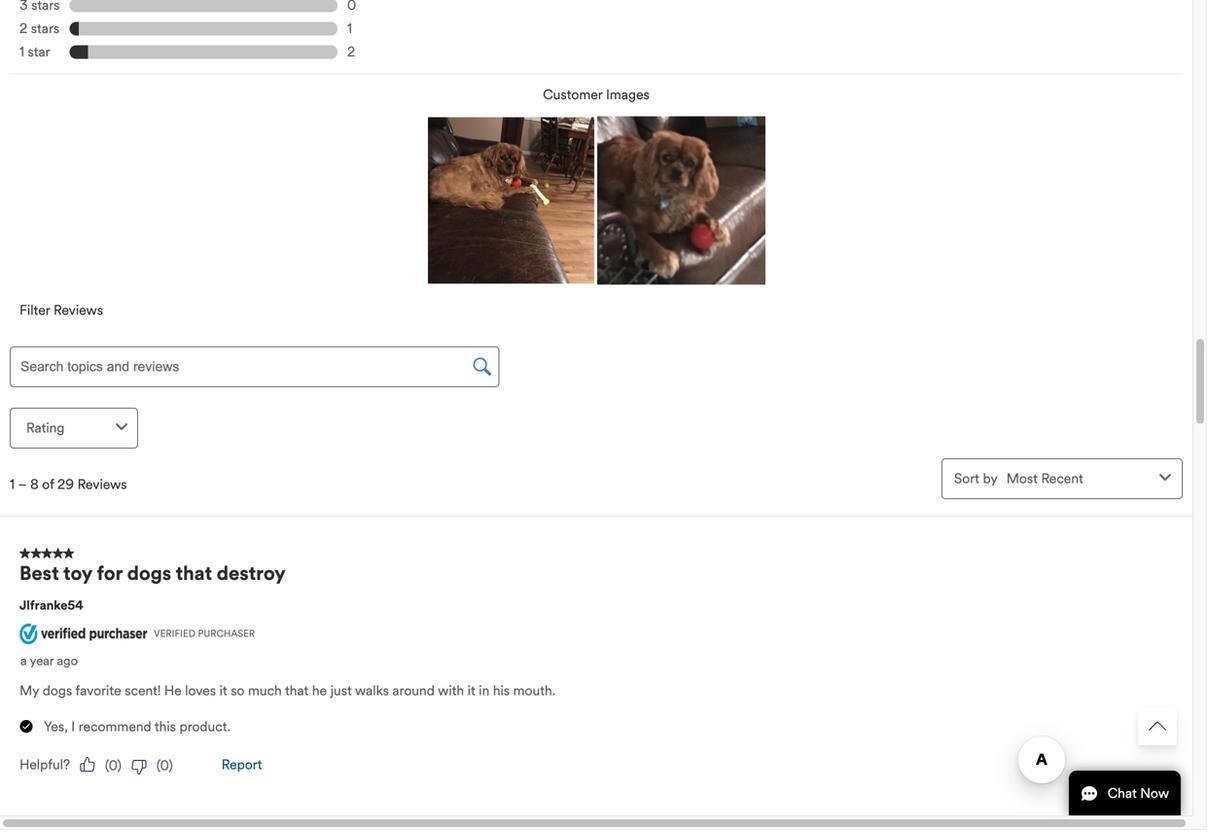 Task type: vqa. For each thing, say whether or not it's contained in the screenshot.
middle 1
yes



Task type: describe. For each thing, give the bounding box(es) containing it.
much
[[248, 682, 282, 699]]

1 ) from the left
[[117, 757, 121, 774]]

ago
[[57, 653, 78, 668]]

yes, i recommend this product.
[[44, 718, 230, 735]]

he
[[312, 682, 327, 699]]

0 vertical spatial dogs
[[127, 561, 171, 585]]

customer
[[543, 86, 603, 103]]

6e2d45c3 5453 4298 8f0d 3720663176c5 image
[[131, 760, 147, 775]]

year
[[30, 653, 54, 668]]

content helpfulness group
[[19, 751, 1174, 778]]

8
[[30, 476, 39, 493]]

2 it from the left
[[468, 682, 476, 699]]

i
[[71, 718, 75, 735]]

so
[[231, 682, 245, 699]]

stars
[[31, 20, 59, 37]]

1 star
[[19, 43, 50, 60]]

1 vertical spatial that
[[285, 682, 309, 699]]

2 ( from the left
[[156, 757, 160, 774]]

scroll to top image
[[1149, 717, 1167, 735]]

loves
[[185, 682, 216, 699]]

2 for 2 stars
[[19, 20, 27, 37]]

star
[[28, 43, 50, 60]]

my dogs favorite scent! he loves it so much that he just walks around with it in his mouth.
[[19, 682, 556, 699]]

yes,
[[44, 718, 68, 735]]

0 horizontal spatial that
[[176, 561, 212, 585]]

reviews region
[[0, 536, 1197, 830]]

helpful?
[[19, 756, 70, 773]]

2 ( 0 ) from the left
[[156, 757, 173, 774]]

recommend
[[79, 718, 151, 735]]

favorite
[[75, 682, 121, 699]]

this
[[155, 718, 176, 735]]

2 ) from the left
[[169, 757, 173, 774]]

1 ( from the left
[[105, 757, 109, 774]]

report
[[222, 756, 262, 773]]

29
[[57, 476, 74, 493]]

product.
[[180, 718, 230, 735]]



Task type: locate. For each thing, give the bounding box(es) containing it.
reviews right filter
[[54, 301, 103, 318]]

styled arrow button link
[[1138, 706, 1177, 745]]

1 for 1 star
[[19, 43, 24, 60]]

0 vertical spatial 1
[[347, 20, 352, 37]]

1 vertical spatial 2
[[347, 43, 355, 60]]

toy
[[63, 561, 92, 585]]

1 vertical spatial dogs
[[43, 682, 72, 699]]

–
[[18, 476, 27, 493]]

1 vertical spatial reviews
[[77, 476, 127, 493]]

he
[[164, 682, 182, 699]]

2 0 from the left
[[160, 757, 169, 774]]

for
[[97, 561, 123, 585]]

1 for 1
[[347, 20, 352, 37]]

( right d8c4887f dca8 44a1 801a cfe76c084647 image
[[105, 757, 109, 774]]

0 horizontal spatial )
[[117, 757, 121, 774]]

0 horizontal spatial ( 0 )
[[105, 757, 121, 774]]

( right the 6e2d45c3 5453 4298 8f0d 3720663176c5 image
[[156, 757, 160, 774]]

1 horizontal spatial it
[[468, 682, 476, 699]]

2 for 2
[[347, 43, 355, 60]]

it left so
[[220, 682, 227, 699]]

images
[[606, 86, 650, 103]]

best toy for dogs that destroy
[[19, 561, 286, 585]]

1 horizontal spatial 0
[[160, 757, 169, 774]]

in
[[479, 682, 490, 699]]

( 0 ) right the 6e2d45c3 5453 4298 8f0d 3720663176c5 image
[[156, 757, 173, 774]]

) left the 6e2d45c3 5453 4298 8f0d 3720663176c5 image
[[117, 757, 121, 774]]

1 vertical spatial 1
[[19, 43, 24, 60]]

dogs
[[127, 561, 171, 585], [43, 682, 72, 699]]

that left destroy
[[176, 561, 212, 585]]

1 horizontal spatial 2
[[347, 43, 355, 60]]

1 horizontal spatial ( 0 )
[[156, 757, 173, 774]]

0 horizontal spatial dogs
[[43, 682, 72, 699]]

2
[[19, 20, 27, 37], [347, 43, 355, 60]]

( 0 )
[[105, 757, 121, 774], [156, 757, 173, 774]]

filter
[[19, 301, 50, 318]]

1 ( 0 ) from the left
[[105, 757, 121, 774]]

1 0 from the left
[[109, 757, 117, 774]]

1 it from the left
[[220, 682, 227, 699]]

0 horizontal spatial 1
[[10, 476, 15, 493]]

0 horizontal spatial (
[[105, 757, 109, 774]]

it
[[220, 682, 227, 699], [468, 682, 476, 699]]

1
[[347, 20, 352, 37], [19, 43, 24, 60], [10, 476, 15, 493]]

) right the 6e2d45c3 5453 4298 8f0d 3720663176c5 image
[[169, 757, 173, 774]]

2 horizontal spatial 1
[[347, 20, 352, 37]]

0 vertical spatial that
[[176, 561, 212, 585]]

0 right the 6e2d45c3 5453 4298 8f0d 3720663176c5 image
[[160, 757, 169, 774]]

his
[[493, 682, 510, 699]]

report button
[[222, 751, 262, 778]]

None search field
[[10, 346, 500, 387]]

( 0 ) right d8c4887f dca8 44a1 801a cfe76c084647 image
[[105, 757, 121, 774]]

(
[[105, 757, 109, 774], [156, 757, 160, 774]]

just
[[331, 682, 352, 699]]

Search topics and reviews text field
[[10, 346, 500, 387]]

0
[[109, 757, 117, 774], [160, 757, 169, 774]]

reviews right 29
[[77, 476, 127, 493]]

0 vertical spatial reviews
[[54, 301, 103, 318]]

destroy
[[217, 561, 286, 585]]

0 horizontal spatial 0
[[109, 757, 117, 774]]

dogs right my
[[43, 682, 72, 699]]

that left he
[[285, 682, 309, 699]]

around
[[393, 682, 435, 699]]

walks
[[355, 682, 389, 699]]

reviews
[[54, 301, 103, 318], [77, 476, 127, 493]]

dogs right for
[[127, 561, 171, 585]]

0 horizontal spatial 2
[[19, 20, 27, 37]]

2 stars
[[19, 20, 59, 37]]

of
[[42, 476, 54, 493]]

)
[[117, 757, 121, 774], [169, 757, 173, 774]]

my
[[19, 682, 39, 699]]

1 horizontal spatial that
[[285, 682, 309, 699]]

1 horizontal spatial dogs
[[127, 561, 171, 585]]

d8c4887f dca8 44a1 801a cfe76c084647 image
[[80, 757, 95, 772]]

mouth.
[[513, 682, 556, 699]]

1 horizontal spatial )
[[169, 757, 173, 774]]

that
[[176, 561, 212, 585], [285, 682, 309, 699]]

rating snapshot group
[[19, 0, 391, 64]]

a year ago
[[20, 653, 78, 668]]

0 vertical spatial 2
[[19, 20, 27, 37]]

best
[[19, 561, 59, 585]]

it left in
[[468, 682, 476, 699]]

filter reviews
[[19, 301, 103, 318]]

1 horizontal spatial (
[[156, 757, 160, 774]]

a
[[20, 653, 27, 668]]

2 vertical spatial 1
[[10, 476, 15, 493]]

with
[[438, 682, 464, 699]]

1 for 1 – 8 of 29 reviews
[[10, 476, 15, 493]]

1 – 8 of 29 reviews
[[10, 476, 127, 493]]

0 horizontal spatial it
[[220, 682, 227, 699]]

1 horizontal spatial 1
[[19, 43, 24, 60]]

scent!
[[125, 682, 161, 699]]

0 right d8c4887f dca8 44a1 801a cfe76c084647 image
[[109, 757, 117, 774]]

customer images
[[543, 86, 650, 103]]



